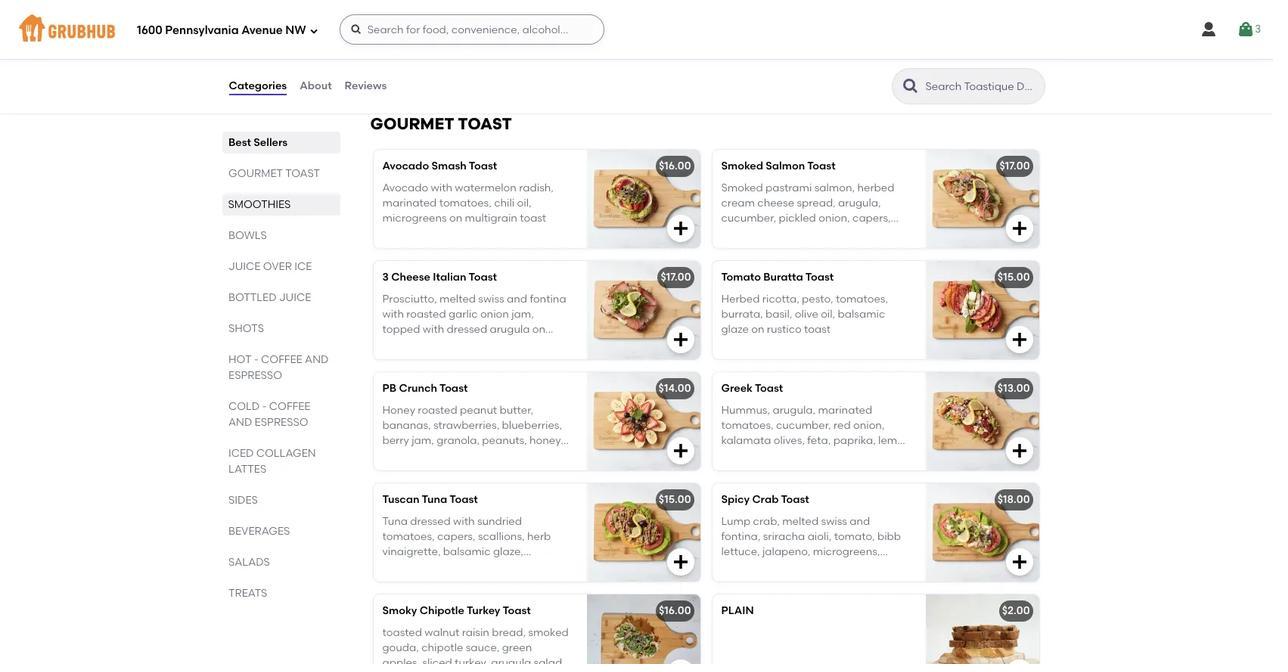 Task type: vqa. For each thing, say whether or not it's contained in the screenshot.
. corresponding to Mozzarella Sticks
no



Task type: describe. For each thing, give the bounding box(es) containing it.
turkey
[[467, 605, 500, 618]]

about
[[300, 79, 332, 92]]

fontina,
[[721, 530, 760, 543]]

2 vertical spatial with
[[423, 323, 444, 336]]

melted inside the prosciutto, melted swiss and fontina with roasted garlic onion jam, topped with dressed arugula on jalapeno cheddar toast
[[439, 292, 476, 305]]

drizzle,
[[382, 450, 417, 463]]

avocado for avocado smash toast
[[382, 160, 429, 173]]

green
[[502, 641, 532, 654]]

raisin inside honey roasted peanut butter, bananas, strawberries, blueberries, berry jam, granola, peanuts, honey drizzle, mint on walnut raisin toast
[[498, 450, 526, 463]]

rustico inside hummus, arugula, marinated tomatoes, cucumber, red onion, kalamata olives, feta, paprika, lemon wedge on rustico toast
[[774, 450, 809, 463]]

dressed
[[447, 323, 487, 336]]

turkey,
[[455, 657, 489, 664]]

butter,
[[500, 404, 533, 417]]

spicy crab toast image
[[926, 484, 1039, 582]]

bowls
[[228, 229, 267, 242]]

lemon inside smoked pastrami salmon, herbed cream cheese spread, arugula, cucumber, pickled onion, capers, toasty seasoning, microgreens, lemon wedge on sourdough toast
[[721, 243, 753, 256]]

smoothies
[[228, 198, 291, 211]]

reviews
[[345, 79, 387, 92]]

kalamata
[[721, 434, 771, 447]]

$14.00
[[659, 382, 691, 395]]

on inside the prosciutto, melted swiss and fontina with roasted garlic onion jam, topped with dressed arugula on jalapeno cheddar toast
[[532, 323, 545, 336]]

on inside herbed ricotta, pesto, tomatoes, burrata, basil, olive oil, balsamic glaze on rustico toast
[[751, 323, 764, 336]]

toast for smoked salmon toast
[[807, 160, 836, 173]]

iced collagen lattes
[[228, 447, 316, 476]]

rustico inside herbed ricotta, pesto, tomatoes, burrata, basil, olive oil, balsamic glaze on rustico toast
[[767, 323, 802, 336]]

salads
[[228, 556, 270, 569]]

1 horizontal spatial gourmet
[[370, 114, 454, 133]]

wedge inside smoked pastrami salmon, herbed cream cheese spread, arugula, cucumber, pickled onion, capers, toasty seasoning, microgreens, lemon wedge on sourdough toast
[[756, 243, 791, 256]]

arugula inside the toasted walnut raisin bread, smoked gouda, chipotle sauce, green apples, sliced turkey, arugula sala
[[491, 657, 531, 664]]

$17.00 for smoked pastrami salmon, herbed cream cheese spread, arugula, cucumber, pickled onion, capers, toasty seasoning, microgreens, lemon wedge on sourdough toast
[[1000, 160, 1030, 173]]

on inside lump crab, melted swiss and fontina, sriracha aioli, tomato, bibb lettuce, jalapeno, microgreens, lemon twish on rustico toast
[[785, 561, 798, 574]]

onion, inside hummus, arugula, marinated tomatoes, cucumber, red onion, kalamata olives, feta, paprika, lemon wedge on rustico toast
[[853, 419, 885, 432]]

cream
[[721, 197, 755, 209]]

avocado smash toast
[[382, 160, 497, 173]]

berry
[[382, 434, 409, 447]]

greek toast
[[721, 382, 783, 395]]

melted inside lump crab, melted swiss and fontina, sriracha aioli, tomato, bibb lettuce, jalapeno, microgreens, lemon twish on rustico toast
[[782, 515, 819, 528]]

banana,
[[421, 21, 464, 34]]

gourmet toast tab
[[228, 166, 334, 182]]

ice
[[294, 260, 311, 273]]

juice over ice
[[228, 260, 311, 273]]

spicy crab toast
[[721, 493, 809, 506]]

toast inside 'tab'
[[285, 167, 320, 180]]

on inside honey roasted peanut butter, bananas, strawberries, blueberries, berry jam, granola, peanuts, honey drizzle, mint on walnut raisin toast
[[445, 450, 459, 463]]

tomato,
[[834, 530, 875, 543]]

cold
[[228, 400, 259, 413]]

juice over ice tab
[[228, 259, 334, 275]]

toast inside honey roasted peanut butter, bananas, strawberries, blueberries, berry jam, granola, peanuts, honey drizzle, mint on walnut raisin toast
[[528, 450, 555, 463]]

sriracha
[[763, 530, 805, 543]]

with inside avocado with watermelon radish, marinated tomatoes, chili oil, microgreens on multigrain toast
[[431, 181, 452, 194]]

herbed
[[721, 292, 760, 305]]

arugula, inside hummus, arugula, marinated tomatoes, cucumber, red onion, kalamata olives, feta, paprika, lemon wedge on rustico toast
[[773, 404, 815, 417]]

main navigation navigation
[[0, 0, 1273, 59]]

avenue
[[241, 23, 283, 37]]

nw
[[285, 23, 306, 37]]

tuscan
[[382, 493, 419, 506]]

plain
[[721, 605, 754, 618]]

3 for 3
[[1255, 23, 1261, 35]]

swiss inside lump crab, melted swiss and fontina, sriracha aioli, tomato, bibb lettuce, jalapeno, microgreens, lemon twish on rustico toast
[[821, 515, 847, 528]]

toasted
[[382, 626, 422, 639]]

sides tab
[[228, 492, 334, 508]]

herbed ricotta, pesto, tomatoes, burrata, basil, olive oil, balsamic glaze on rustico toast
[[721, 292, 888, 336]]

radish,
[[519, 181, 554, 194]]

glaze
[[721, 323, 749, 336]]

1600 pennsylvania avenue nw
[[137, 23, 306, 37]]

twish
[[756, 561, 782, 574]]

greek
[[721, 382, 753, 395]]

smoked salmon toast
[[721, 160, 836, 173]]

gourmet toast inside 'tab'
[[228, 167, 320, 180]]

bowls tab
[[228, 228, 334, 244]]

tuscan tuna toast
[[382, 493, 478, 506]]

gourmet inside 'tab'
[[228, 167, 283, 180]]

cold - coffee and espresso tab
[[228, 399, 334, 430]]

svg image inside main navigation navigation
[[309, 26, 318, 35]]

0 vertical spatial gourmet toast
[[370, 114, 512, 133]]

jalapeno,
[[763, 546, 810, 558]]

$16.00 for avocado with watermelon radish, marinated tomatoes, chili oil, microgreens on multigrain toast
[[659, 160, 691, 173]]

onion
[[480, 308, 509, 321]]

best sellers
[[228, 136, 287, 149]]

espresso for hot
[[228, 369, 282, 382]]

cucumber, inside smoked pastrami salmon, herbed cream cheese spread, arugula, cucumber, pickled onion, capers, toasty seasoning, microgreens, lemon wedge on sourdough toast
[[721, 212, 776, 225]]

toast up bread,
[[503, 605, 531, 618]]

3 button
[[1237, 16, 1261, 43]]

on inside hummus, arugula, marinated tomatoes, cucumber, red onion, kalamata olives, feta, paprika, lemon wedge on rustico toast
[[759, 450, 772, 463]]

svg image for $15.00
[[671, 553, 690, 571]]

svg image for $14.00
[[671, 442, 690, 460]]

toast for avocado smash toast
[[469, 160, 497, 173]]

pb crunch toast image
[[587, 372, 700, 471]]

beverages tab
[[228, 523, 334, 539]]

coffee for hot
[[261, 353, 302, 366]]

hot - coffee and espresso tab
[[228, 352, 334, 384]]

search icon image
[[901, 77, 919, 95]]

granola,
[[437, 434, 480, 447]]

Search for food, convenience, alcohol... search field
[[339, 14, 604, 45]]

raisin inside the toasted walnut raisin bread, smoked gouda, chipotle sauce, green apples, sliced turkey, arugula sala
[[462, 626, 489, 639]]

coffee, banana, date, almond milk
[[381, 21, 560, 34]]

basil,
[[766, 308, 792, 321]]

tomato
[[721, 271, 761, 284]]

apples,
[[382, 657, 420, 664]]

oil, for watermelon
[[517, 197, 532, 209]]

olive
[[795, 308, 818, 321]]

tomatoes, inside avocado with watermelon radish, marinated tomatoes, chili oil, microgreens on multigrain toast
[[439, 197, 492, 209]]

blueberries,
[[502, 419, 562, 432]]

avocado with watermelon radish, marinated tomatoes, chili oil, microgreens on multigrain toast
[[382, 181, 554, 225]]

burrata,
[[721, 308, 763, 321]]

cheese
[[757, 197, 794, 209]]

treats
[[228, 587, 267, 600]]

pesto,
[[802, 292, 833, 305]]

milk
[[539, 21, 560, 34]]

toast inside hummus, arugula, marinated tomatoes, cucumber, red onion, kalamata olives, feta, paprika, lemon wedge on rustico toast
[[812, 450, 838, 463]]

seasoning,
[[756, 227, 811, 240]]

garlic
[[449, 308, 478, 321]]

chili
[[494, 197, 515, 209]]

tuna
[[422, 493, 447, 506]]

categories button
[[228, 59, 288, 113]]

olives,
[[774, 434, 805, 447]]

toast for tomato buratta toast
[[806, 271, 834, 284]]

and inside the prosciutto, melted swiss and fontina with roasted garlic onion jam, topped with dressed arugula on jalapeno cheddar toast
[[507, 292, 527, 305]]

lemon inside lump crab, melted swiss and fontina, sriracha aioli, tomato, bibb lettuce, jalapeno, microgreens, lemon twish on rustico toast
[[721, 561, 753, 574]]

and inside lump crab, melted swiss and fontina, sriracha aioli, tomato, bibb lettuce, jalapeno, microgreens, lemon twish on rustico toast
[[850, 515, 870, 528]]

onion, inside smoked pastrami salmon, herbed cream cheese spread, arugula, cucumber, pickled onion, capers, toasty seasoning, microgreens, lemon wedge on sourdough toast
[[819, 212, 850, 225]]

smoked
[[528, 626, 569, 639]]

watermelon
[[455, 181, 517, 194]]

microgreens, inside lump crab, melted swiss and fontina, sriracha aioli, tomato, bibb lettuce, jalapeno, microgreens, lemon twish on rustico toast
[[813, 546, 880, 558]]

coffee,
[[381, 21, 418, 34]]

arugula inside the prosciutto, melted swiss and fontina with roasted garlic onion jam, topped with dressed arugula on jalapeno cheddar toast
[[490, 323, 530, 336]]

svg image for coffee, banana, date, almond milk
[[673, 56, 691, 74]]

marinated inside hummus, arugula, marinated tomatoes, cucumber, red onion, kalamata olives, feta, paprika, lemon wedge on rustico toast
[[818, 404, 872, 417]]

pb
[[382, 382, 396, 395]]

bottled
[[228, 291, 276, 304]]

peanut
[[460, 404, 497, 417]]

honey roasted peanut butter, bananas, strawberries, blueberries, berry jam, granola, peanuts, honey drizzle, mint on walnut raisin toast
[[382, 404, 562, 463]]

large iced brew smoothie image
[[588, 0, 702, 85]]

1600
[[137, 23, 162, 37]]

mint
[[420, 450, 443, 463]]

oil, for pesto,
[[821, 308, 835, 321]]

paprika,
[[833, 434, 876, 447]]

lattes
[[228, 463, 266, 476]]

and for cold - coffee and espresso
[[228, 416, 252, 429]]

hot
[[228, 353, 251, 366]]



Task type: locate. For each thing, give the bounding box(es) containing it.
over
[[263, 260, 291, 273]]

1 vertical spatial arugula,
[[773, 404, 815, 417]]

1 vertical spatial with
[[382, 308, 404, 321]]

0 vertical spatial 3
[[1255, 23, 1261, 35]]

prosciutto,
[[382, 292, 437, 305]]

gourmet down best sellers
[[228, 167, 283, 180]]

and for hot - coffee and espresso
[[305, 353, 328, 366]]

0 vertical spatial juice
[[228, 260, 260, 273]]

toast up smash
[[458, 114, 512, 133]]

svg image
[[309, 26, 318, 35], [673, 56, 691, 74], [1010, 220, 1028, 238], [1010, 331, 1028, 349]]

iced collagen lattes tab
[[228, 446, 334, 477]]

0 vertical spatial melted
[[439, 292, 476, 305]]

best sellers tab
[[228, 135, 334, 151]]

1 vertical spatial gourmet
[[228, 167, 283, 180]]

roasted
[[406, 308, 446, 321], [418, 404, 457, 417]]

rustico down basil,
[[767, 323, 802, 336]]

and
[[507, 292, 527, 305], [850, 515, 870, 528]]

1 horizontal spatial oil,
[[821, 308, 835, 321]]

1 horizontal spatial toast
[[458, 114, 512, 133]]

smoky
[[382, 605, 417, 618]]

0 horizontal spatial -
[[254, 353, 258, 366]]

toast for tuscan tuna toast
[[450, 493, 478, 506]]

1 horizontal spatial and
[[305, 353, 328, 366]]

raisin down peanuts,
[[498, 450, 526, 463]]

$18.00
[[998, 493, 1030, 506]]

1 avocado from the top
[[382, 160, 429, 173]]

wedge down seasoning,
[[756, 243, 791, 256]]

lemon right paprika,
[[878, 434, 910, 447]]

2 vertical spatial rustico
[[801, 561, 835, 574]]

1 horizontal spatial jam,
[[512, 308, 534, 321]]

microgreens, up sourdough
[[813, 227, 880, 240]]

marinated inside avocado with watermelon radish, marinated tomatoes, chili oil, microgreens on multigrain toast
[[382, 197, 437, 209]]

1 horizontal spatial marinated
[[818, 404, 872, 417]]

salads tab
[[228, 554, 334, 570]]

1 vertical spatial arugula
[[491, 657, 531, 664]]

1 vertical spatial swiss
[[821, 515, 847, 528]]

arugula down onion
[[490, 323, 530, 336]]

toast up hummus,
[[755, 382, 783, 395]]

0 horizontal spatial and
[[507, 292, 527, 305]]

toasty
[[721, 227, 753, 240]]

espresso down hot
[[228, 369, 282, 382]]

1 vertical spatial microgreens,
[[813, 546, 880, 558]]

2 $16.00 from the top
[[659, 605, 691, 618]]

0 horizontal spatial 3
[[382, 271, 389, 284]]

espresso inside the "cold - coffee and espresso"
[[254, 416, 308, 429]]

on inside smoked pastrami salmon, herbed cream cheese spread, arugula, cucumber, pickled onion, capers, toasty seasoning, microgreens, lemon wedge on sourdough toast
[[793, 243, 806, 256]]

1 vertical spatial coffee
[[269, 400, 310, 413]]

0 horizontal spatial swiss
[[478, 292, 504, 305]]

espresso inside hot - coffee and espresso
[[228, 369, 282, 382]]

0 vertical spatial $15.00
[[998, 271, 1030, 284]]

toast for pb crunch toast
[[440, 382, 468, 395]]

cucumber, inside hummus, arugula, marinated tomatoes, cucumber, red onion, kalamata olives, feta, paprika, lemon wedge on rustico toast
[[776, 419, 831, 432]]

0 vertical spatial microgreens,
[[813, 227, 880, 240]]

arugula, up olives,
[[773, 404, 815, 417]]

coffee for cold
[[269, 400, 310, 413]]

svg image inside 3 button
[[1237, 20, 1255, 39]]

1 vertical spatial $17.00
[[661, 271, 691, 284]]

with up topped
[[382, 308, 404, 321]]

toast down honey
[[528, 450, 555, 463]]

1 vertical spatial smoked
[[721, 181, 763, 194]]

0 vertical spatial lemon
[[721, 243, 753, 256]]

smoked for smoked salmon toast
[[721, 160, 763, 173]]

lump
[[721, 515, 751, 528]]

0 vertical spatial rustico
[[767, 323, 802, 336]]

rustico down aioli,
[[801, 561, 835, 574]]

roasted down prosciutto,
[[406, 308, 446, 321]]

spread,
[[797, 197, 836, 209]]

roasted inside honey roasted peanut butter, bananas, strawberries, blueberries, berry jam, granola, peanuts, honey drizzle, mint on walnut raisin toast
[[418, 404, 457, 417]]

1 vertical spatial jam,
[[412, 434, 434, 447]]

roasted down pb crunch toast
[[418, 404, 457, 417]]

0 horizontal spatial marinated
[[382, 197, 437, 209]]

coffee inside the "cold - coffee and espresso"
[[269, 400, 310, 413]]

3 for 3 cheese italian toast
[[382, 271, 389, 284]]

1 horizontal spatial 3
[[1255, 23, 1261, 35]]

on down burrata,
[[751, 323, 764, 336]]

$17.00 for prosciutto, melted swiss and fontina with roasted garlic onion jam, topped with dressed arugula on jalapeno cheddar toast
[[661, 271, 691, 284]]

0 horizontal spatial $17.00
[[661, 271, 691, 284]]

walnut down granola,
[[461, 450, 496, 463]]

0 vertical spatial toast
[[458, 114, 512, 133]]

toast down dressed
[[477, 339, 503, 351]]

1 vertical spatial onion,
[[853, 419, 885, 432]]

smoky chipotle turkey toast image
[[587, 595, 700, 664]]

coffee down hot - coffee and espresso tab
[[269, 400, 310, 413]]

multigrain
[[465, 212, 517, 225]]

0 vertical spatial espresso
[[228, 369, 282, 382]]

jam, inside honey roasted peanut butter, bananas, strawberries, blueberries, berry jam, granola, peanuts, honey drizzle, mint on walnut raisin toast
[[412, 434, 434, 447]]

0 vertical spatial tomatoes,
[[439, 197, 492, 209]]

shots
[[228, 322, 264, 335]]

with down avocado smash toast
[[431, 181, 452, 194]]

0 vertical spatial roasted
[[406, 308, 446, 321]]

plain image
[[926, 595, 1039, 664]]

avocado smash toast image
[[587, 150, 700, 248]]

2 avocado from the top
[[382, 181, 428, 194]]

0 horizontal spatial melted
[[439, 292, 476, 305]]

- inside hot - coffee and espresso
[[254, 353, 258, 366]]

espresso up collagen at the bottom left of the page
[[254, 416, 308, 429]]

gourmet toast up avocado smash toast
[[370, 114, 512, 133]]

arugula, inside smoked pastrami salmon, herbed cream cheese spread, arugula, cucumber, pickled onion, capers, toasty seasoning, microgreens, lemon wedge on sourdough toast
[[838, 197, 881, 209]]

treats tab
[[228, 585, 334, 601]]

toast down capers,
[[867, 243, 893, 256]]

walnut inside honey roasted peanut butter, bananas, strawberries, blueberries, berry jam, granola, peanuts, honey drizzle, mint on walnut raisin toast
[[461, 450, 496, 463]]

swiss inside the prosciutto, melted swiss and fontina with roasted garlic onion jam, topped with dressed arugula on jalapeno cheddar toast
[[478, 292, 504, 305]]

shots tab
[[228, 321, 334, 337]]

gourmet toast
[[370, 114, 512, 133], [228, 167, 320, 180]]

coffee inside hot - coffee and espresso
[[261, 353, 302, 366]]

0 vertical spatial marinated
[[382, 197, 437, 209]]

toast down 'olive'
[[804, 323, 831, 336]]

raisin up sauce,
[[462, 626, 489, 639]]

0 horizontal spatial and
[[228, 416, 252, 429]]

- for cold
[[262, 400, 266, 413]]

buratta
[[763, 271, 803, 284]]

jam, inside the prosciutto, melted swiss and fontina with roasted garlic onion jam, topped with dressed arugula on jalapeno cheddar toast
[[512, 308, 534, 321]]

lemon down "lettuce,"
[[721, 561, 753, 574]]

juice inside "tab"
[[228, 260, 260, 273]]

avocado up "microgreens"
[[382, 181, 428, 194]]

on down granola,
[[445, 450, 459, 463]]

tomatoes, inside hummus, arugula, marinated tomatoes, cucumber, red onion, kalamata olives, feta, paprika, lemon wedge on rustico toast
[[721, 419, 774, 432]]

oil, down pesto, on the top of page
[[821, 308, 835, 321]]

0 vertical spatial and
[[305, 353, 328, 366]]

2 vertical spatial lemon
[[721, 561, 753, 574]]

coffee
[[261, 353, 302, 366], [269, 400, 310, 413]]

0 horizontal spatial onion,
[[819, 212, 850, 225]]

2 vertical spatial tomatoes,
[[721, 419, 774, 432]]

beverages
[[228, 525, 290, 538]]

wedge
[[756, 243, 791, 256], [721, 450, 756, 463]]

1 horizontal spatial swiss
[[821, 515, 847, 528]]

ricotta,
[[762, 292, 799, 305]]

0 vertical spatial walnut
[[461, 450, 496, 463]]

with
[[431, 181, 452, 194], [382, 308, 404, 321], [423, 323, 444, 336]]

smoked salmon toast image
[[926, 150, 1039, 248]]

3 inside button
[[1255, 23, 1261, 35]]

tuscan tuna toast image
[[587, 484, 700, 582]]

arugula,
[[838, 197, 881, 209], [773, 404, 815, 417]]

toast inside lump crab, melted swiss and fontina, sriracha aioli, tomato, bibb lettuce, jalapeno, microgreens, lemon twish on rustico toast
[[838, 561, 864, 574]]

smoked inside smoked pastrami salmon, herbed cream cheese spread, arugula, cucumber, pickled onion, capers, toasty seasoning, microgreens, lemon wedge on sourdough toast
[[721, 181, 763, 194]]

1 vertical spatial -
[[262, 400, 266, 413]]

1 horizontal spatial gourmet toast
[[370, 114, 512, 133]]

svg image for $18.00
[[1010, 553, 1028, 571]]

crab,
[[753, 515, 780, 528]]

and down the cold
[[228, 416, 252, 429]]

svg image for herbed ricotta, pesto, tomatoes, burrata, basil, olive oil, balsamic glaze on rustico toast
[[1010, 331, 1028, 349]]

smoked
[[721, 160, 763, 173], [721, 181, 763, 194]]

oil, inside herbed ricotta, pesto, tomatoes, burrata, basil, olive oil, balsamic glaze on rustico toast
[[821, 308, 835, 321]]

best
[[228, 136, 251, 149]]

hummus, arugula, marinated tomatoes, cucumber, red onion, kalamata olives, feta, paprika, lemon wedge on rustico toast
[[721, 404, 910, 463]]

toast down radish,
[[520, 212, 546, 225]]

1 horizontal spatial melted
[[782, 515, 819, 528]]

3 cheese italian toast image
[[587, 261, 700, 360]]

lemon
[[721, 243, 753, 256], [878, 434, 910, 447], [721, 561, 753, 574]]

wedge down kalamata
[[721, 450, 756, 463]]

0 vertical spatial $17.00
[[1000, 160, 1030, 173]]

cucumber, up olives,
[[776, 419, 831, 432]]

honey
[[530, 434, 561, 447]]

1 vertical spatial rustico
[[774, 450, 809, 463]]

strawberries,
[[433, 419, 499, 432]]

tomatoes, up balsamic
[[836, 292, 888, 305]]

$2.00
[[1002, 605, 1030, 618]]

toast right italian
[[469, 271, 497, 284]]

$16.00 for toasted walnut raisin bread, smoked gouda, chipotle sauce, green apples, sliced turkey, arugula sala
[[659, 605, 691, 618]]

toast
[[520, 212, 546, 225], [867, 243, 893, 256], [804, 323, 831, 336], [477, 339, 503, 351], [528, 450, 555, 463], [812, 450, 838, 463], [838, 561, 864, 574]]

0 vertical spatial gourmet
[[370, 114, 454, 133]]

sides
[[228, 494, 257, 507]]

smoked for smoked pastrami salmon, herbed cream cheese spread, arugula, cucumber, pickled onion, capers, toasty seasoning, microgreens, lemon wedge on sourdough toast
[[721, 181, 763, 194]]

tomatoes, up kalamata
[[721, 419, 774, 432]]

peanuts,
[[482, 434, 527, 447]]

0 horizontal spatial juice
[[228, 260, 260, 273]]

svg image for $17.00
[[671, 331, 690, 349]]

hummus,
[[721, 404, 770, 417]]

tomatoes, for $17.00
[[836, 292, 888, 305]]

on down jalapeno,
[[785, 561, 798, 574]]

oil, down radish,
[[517, 197, 532, 209]]

toast down feta,
[[812, 450, 838, 463]]

sellers
[[253, 136, 287, 149]]

1 vertical spatial marinated
[[818, 404, 872, 417]]

lemon down toasty
[[721, 243, 753, 256]]

tomatoes, inside herbed ricotta, pesto, tomatoes, burrata, basil, olive oil, balsamic glaze on rustico toast
[[836, 292, 888, 305]]

0 vertical spatial raisin
[[498, 450, 526, 463]]

0 vertical spatial swiss
[[478, 292, 504, 305]]

and up tomato,
[[850, 515, 870, 528]]

arugula, up capers,
[[838, 197, 881, 209]]

about button
[[299, 59, 333, 113]]

arugula down green
[[491, 657, 531, 664]]

microgreens, inside smoked pastrami salmon, herbed cream cheese spread, arugula, cucumber, pickled onion, capers, toasty seasoning, microgreens, lemon wedge on sourdough toast
[[813, 227, 880, 240]]

on down kalamata
[[759, 450, 772, 463]]

gourmet toast down sellers
[[228, 167, 320, 180]]

juice down bowls
[[228, 260, 260, 273]]

1 vertical spatial tomatoes,
[[836, 292, 888, 305]]

1 vertical spatial juice
[[279, 291, 311, 304]]

swiss
[[478, 292, 504, 305], [821, 515, 847, 528]]

pb crunch toast
[[382, 382, 468, 395]]

fontina
[[530, 292, 566, 305]]

1 horizontal spatial and
[[850, 515, 870, 528]]

1 vertical spatial lemon
[[878, 434, 910, 447]]

3 cheese italian toast
[[382, 271, 497, 284]]

jam, right onion
[[512, 308, 534, 321]]

1 vertical spatial toast
[[285, 167, 320, 180]]

1 vertical spatial cucumber,
[[776, 419, 831, 432]]

0 vertical spatial oil,
[[517, 197, 532, 209]]

on inside avocado with watermelon radish, marinated tomatoes, chili oil, microgreens on multigrain toast
[[449, 212, 462, 225]]

1 vertical spatial 3
[[382, 271, 389, 284]]

1 $16.00 from the top
[[659, 160, 691, 173]]

lemon inside hummus, arugula, marinated tomatoes, cucumber, red onion, kalamata olives, feta, paprika, lemon wedge on rustico toast
[[878, 434, 910, 447]]

0 vertical spatial -
[[254, 353, 258, 366]]

gouda,
[[382, 641, 419, 654]]

0 horizontal spatial gourmet toast
[[228, 167, 320, 180]]

toast for spicy crab toast
[[781, 493, 809, 506]]

onion, up paprika,
[[853, 419, 885, 432]]

on left multigrain
[[449, 212, 462, 225]]

1 vertical spatial oil,
[[821, 308, 835, 321]]

gourmet
[[370, 114, 454, 133], [228, 167, 283, 180]]

lettuce,
[[721, 546, 760, 558]]

greek toast image
[[926, 372, 1039, 471]]

hot - coffee and espresso
[[228, 353, 328, 382]]

3
[[1255, 23, 1261, 35], [382, 271, 389, 284]]

melted up sriracha
[[782, 515, 819, 528]]

chipotle
[[421, 641, 463, 654]]

swiss up aioli,
[[821, 515, 847, 528]]

pennsylvania
[[165, 23, 239, 37]]

2 smoked from the top
[[721, 181, 763, 194]]

tomato buratta toast image
[[926, 261, 1039, 360]]

and down shots tab on the left of page
[[305, 353, 328, 366]]

0 vertical spatial onion,
[[819, 212, 850, 225]]

salmon
[[766, 160, 805, 173]]

melted up garlic
[[439, 292, 476, 305]]

toast right crab
[[781, 493, 809, 506]]

toast right tuna
[[450, 493, 478, 506]]

herbed
[[857, 181, 894, 194]]

0 vertical spatial cucumber,
[[721, 212, 776, 225]]

bottled juice tab
[[228, 290, 334, 306]]

- right hot
[[254, 353, 258, 366]]

0 vertical spatial $16.00
[[659, 160, 691, 173]]

smoothies tab
[[228, 197, 334, 213]]

smoked pastrami salmon, herbed cream cheese spread, arugula, cucumber, pickled onion, capers, toasty seasoning, microgreens, lemon wedge on sourdough toast
[[721, 181, 894, 256]]

and
[[305, 353, 328, 366], [228, 416, 252, 429]]

onion, down spread,
[[819, 212, 850, 225]]

- for hot
[[254, 353, 258, 366]]

avocado left smash
[[382, 160, 429, 173]]

0 horizontal spatial raisin
[[462, 626, 489, 639]]

1 vertical spatial wedge
[[721, 450, 756, 463]]

smoky chipotle turkey toast
[[382, 605, 531, 618]]

cucumber,
[[721, 212, 776, 225], [776, 419, 831, 432]]

1 vertical spatial and
[[228, 416, 252, 429]]

2 horizontal spatial tomatoes,
[[836, 292, 888, 305]]

espresso for cold
[[254, 416, 308, 429]]

0 horizontal spatial toast
[[285, 167, 320, 180]]

0 vertical spatial avocado
[[382, 160, 429, 173]]

1 horizontal spatial juice
[[279, 291, 311, 304]]

-
[[254, 353, 258, 366], [262, 400, 266, 413]]

0 vertical spatial with
[[431, 181, 452, 194]]

1 horizontal spatial -
[[262, 400, 266, 413]]

0 vertical spatial smoked
[[721, 160, 763, 173]]

jalapeno
[[382, 339, 428, 351]]

toast down tomato,
[[838, 561, 864, 574]]

svg image for $16.00
[[671, 220, 690, 238]]

coffee down shots tab on the left of page
[[261, 353, 302, 366]]

tomato buratta toast
[[721, 271, 834, 284]]

toast inside herbed ricotta, pesto, tomatoes, burrata, basil, olive oil, balsamic glaze on rustico toast
[[804, 323, 831, 336]]

toast up pesto, on the top of page
[[806, 271, 834, 284]]

1 horizontal spatial walnut
[[461, 450, 496, 463]]

walnut inside the toasted walnut raisin bread, smoked gouda, chipotle sauce, green apples, sliced turkey, arugula sala
[[425, 626, 459, 639]]

1 vertical spatial raisin
[[462, 626, 489, 639]]

1 smoked from the top
[[721, 160, 763, 173]]

and inside the "cold - coffee and espresso"
[[228, 416, 252, 429]]

bibb
[[877, 530, 901, 543]]

cheese
[[391, 271, 430, 284]]

juice down ice
[[279, 291, 311, 304]]

svg image for smoked pastrami salmon, herbed cream cheese spread, arugula, cucumber, pickled onion, capers, toasty seasoning, microgreens, lemon wedge on sourdough toast
[[1010, 220, 1028, 238]]

0 vertical spatial coffee
[[261, 353, 302, 366]]

swiss up onion
[[478, 292, 504, 305]]

balsamic
[[838, 308, 885, 321]]

wedge inside hummus, arugula, marinated tomatoes, cucumber, red onion, kalamata olives, feta, paprika, lemon wedge on rustico toast
[[721, 450, 756, 463]]

0 vertical spatial and
[[507, 292, 527, 305]]

onion,
[[819, 212, 850, 225], [853, 419, 885, 432]]

0 horizontal spatial jam,
[[412, 434, 434, 447]]

cucumber, down the cream
[[721, 212, 776, 225]]

toast inside smoked pastrami salmon, herbed cream cheese spread, arugula, cucumber, pickled onion, capers, toasty seasoning, microgreens, lemon wedge on sourdough toast
[[867, 243, 893, 256]]

on down fontina
[[532, 323, 545, 336]]

- right the cold
[[262, 400, 266, 413]]

1 horizontal spatial $17.00
[[1000, 160, 1030, 173]]

1 horizontal spatial raisin
[[498, 450, 526, 463]]

tomatoes, down watermelon
[[439, 197, 492, 209]]

1 vertical spatial $15.00
[[659, 493, 691, 506]]

svg image for $13.00
[[1010, 442, 1028, 460]]

toasted walnut raisin bread, smoked gouda, chipotle sauce, green apples, sliced turkey, arugula sala
[[382, 626, 569, 664]]

espresso
[[228, 369, 282, 382], [254, 416, 308, 429]]

0 horizontal spatial oil,
[[517, 197, 532, 209]]

- inside the "cold - coffee and espresso"
[[262, 400, 266, 413]]

1 vertical spatial avocado
[[382, 181, 428, 194]]

coffee, banana, date, almond milk button
[[372, 0, 702, 85]]

marinated up "microgreens"
[[382, 197, 437, 209]]

toast inside the prosciutto, melted swiss and fontina with roasted garlic onion jam, topped with dressed arugula on jalapeno cheddar toast
[[477, 339, 503, 351]]

1 vertical spatial walnut
[[425, 626, 459, 639]]

toast up peanut on the left of the page
[[440, 382, 468, 395]]

jam, up mint
[[412, 434, 434, 447]]

1 vertical spatial roasted
[[418, 404, 457, 417]]

0 horizontal spatial $15.00
[[659, 493, 691, 506]]

smash
[[432, 160, 467, 173]]

oil, inside avocado with watermelon radish, marinated tomatoes, chili oil, microgreens on multigrain toast
[[517, 197, 532, 209]]

tomatoes, for $14.00
[[721, 419, 774, 432]]

sliced
[[422, 657, 452, 664]]

avocado for avocado with watermelon radish, marinated tomatoes, chili oil, microgreens on multigrain toast
[[382, 181, 428, 194]]

toast inside avocado with watermelon radish, marinated tomatoes, chili oil, microgreens on multigrain toast
[[520, 212, 546, 225]]

svg image
[[1200, 20, 1218, 39], [1237, 20, 1255, 39], [350, 23, 362, 36], [671, 220, 690, 238], [671, 331, 690, 349], [671, 442, 690, 460], [1010, 442, 1028, 460], [671, 553, 690, 571], [1010, 553, 1028, 571]]

avocado inside avocado with watermelon radish, marinated tomatoes, chili oil, microgreens on multigrain toast
[[382, 181, 428, 194]]

0 vertical spatial wedge
[[756, 243, 791, 256]]

Search Toastique Dupont Circle search field
[[924, 79, 1040, 94]]

pastrami
[[766, 181, 812, 194]]

roasted inside the prosciutto, melted swiss and fontina with roasted garlic onion jam, topped with dressed arugula on jalapeno cheddar toast
[[406, 308, 446, 321]]

0 horizontal spatial tomatoes,
[[439, 197, 492, 209]]

toast up smoothies tab
[[285, 167, 320, 180]]

toast
[[458, 114, 512, 133], [285, 167, 320, 180]]

rustico down olives,
[[774, 450, 809, 463]]

salmon,
[[814, 181, 855, 194]]

bottled juice
[[228, 291, 311, 304]]

with up cheddar
[[423, 323, 444, 336]]

0 vertical spatial arugula,
[[838, 197, 881, 209]]

on down seasoning,
[[793, 243, 806, 256]]

toast up salmon,
[[807, 160, 836, 173]]

1 horizontal spatial arugula,
[[838, 197, 881, 209]]

rustico inside lump crab, melted swiss and fontina, sriracha aioli, tomato, bibb lettuce, jalapeno, microgreens, lemon twish on rustico toast
[[801, 561, 835, 574]]

$15.00 for tomato buratta toast
[[998, 271, 1030, 284]]

lump crab, melted swiss and fontina, sriracha aioli, tomato, bibb lettuce, jalapeno, microgreens, lemon twish on rustico toast
[[721, 515, 901, 574]]

walnut up chipotle
[[425, 626, 459, 639]]

1 vertical spatial melted
[[782, 515, 819, 528]]

microgreens, down tomato,
[[813, 546, 880, 558]]

and up onion
[[507, 292, 527, 305]]

aioli,
[[808, 530, 832, 543]]

0 horizontal spatial walnut
[[425, 626, 459, 639]]

gourmet up avocado smash toast
[[370, 114, 454, 133]]

juice inside tab
[[279, 291, 311, 304]]

$15.00 for tuscan tuna toast
[[659, 493, 691, 506]]

toast up watermelon
[[469, 160, 497, 173]]

marinated up "red"
[[818, 404, 872, 417]]

and inside hot - coffee and espresso
[[305, 353, 328, 366]]

0 vertical spatial arugula
[[490, 323, 530, 336]]



